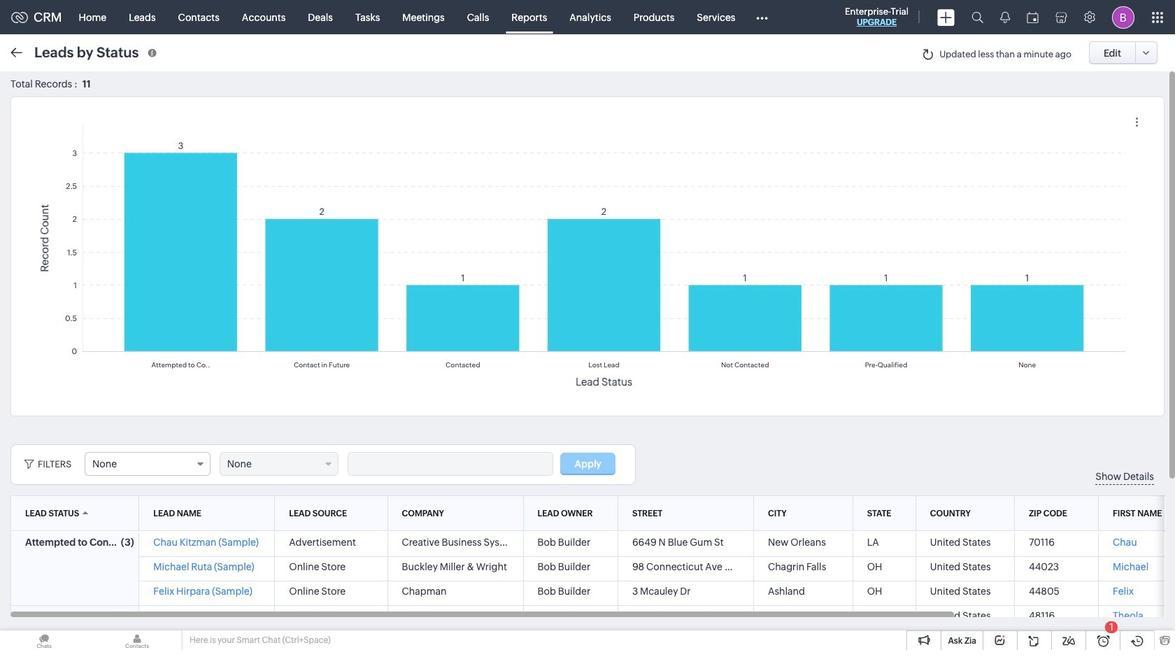 Task type: vqa. For each thing, say whether or not it's contained in the screenshot.
Signals image
yes



Task type: locate. For each thing, give the bounding box(es) containing it.
contacts image
[[93, 631, 181, 650]]

None field
[[85, 452, 211, 476], [220, 452, 339, 476], [85, 452, 211, 476], [220, 452, 339, 476]]

calendar image
[[1028, 12, 1039, 23]]

profile image
[[1113, 6, 1135, 28]]

profile element
[[1105, 0, 1144, 34]]

Other Modules field
[[747, 6, 777, 28]]

None text field
[[348, 453, 553, 475]]



Task type: describe. For each thing, give the bounding box(es) containing it.
create menu image
[[938, 9, 955, 26]]

signals element
[[993, 0, 1019, 34]]

search image
[[972, 11, 984, 23]]

search element
[[964, 0, 993, 34]]

signals image
[[1001, 11, 1011, 23]]

logo image
[[11, 12, 28, 23]]

create menu element
[[930, 0, 964, 34]]

chats image
[[0, 631, 88, 650]]



